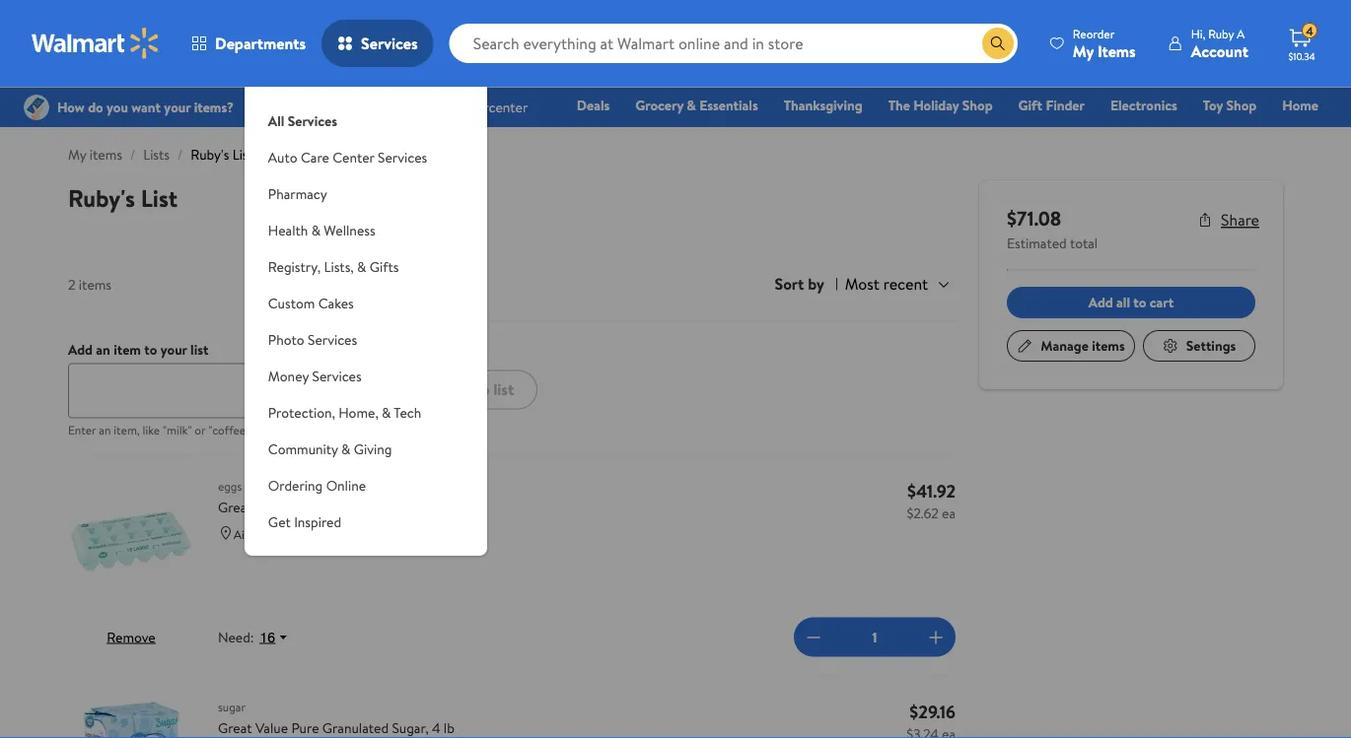 Task type: locate. For each thing, give the bounding box(es) containing it.
home,
[[339, 403, 378, 422]]

4 up "$10.34"
[[1306, 22, 1313, 39]]

photo services button
[[244, 322, 487, 358]]

shop
[[962, 96, 993, 115], [1226, 96, 1257, 115]]

enter
[[68, 422, 96, 439]]

health & wellness button
[[244, 212, 487, 249]]

center
[[333, 147, 374, 167]]

/ right lists on the left of the page
[[178, 145, 183, 164]]

services inside "link"
[[288, 111, 337, 130]]

1 horizontal spatial 4
[[1306, 22, 1313, 39]]

0 vertical spatial ruby's
[[191, 145, 229, 164]]

add for add to list
[[443, 379, 471, 401]]

1 vertical spatial add
[[68, 340, 93, 359]]

all
[[1116, 293, 1130, 312]]

gift finder link
[[1009, 95, 1094, 116]]

the holiday shop
[[888, 96, 993, 115]]

custom cakes
[[268, 293, 354, 313]]

/ left the lists 'link'
[[130, 145, 135, 164]]

decrease quantity great value large white eggs, 18 count, current quantity 1 image
[[802, 626, 825, 649]]

estimated
[[1007, 234, 1067, 253]]

deals link
[[568, 95, 619, 116]]

0 vertical spatial list
[[190, 340, 209, 359]]

0 horizontal spatial /
[[130, 145, 135, 164]]

value inside eggs great value large white eggs, 18 count
[[255, 498, 288, 517]]

2 horizontal spatial add
[[1089, 293, 1113, 312]]

$41.92 $2.62 ea
[[907, 479, 956, 523]]

my up ruby's list
[[68, 145, 86, 164]]

pharmacy button
[[244, 176, 487, 212]]

need:
[[218, 628, 254, 647]]

$2.62
[[907, 503, 939, 523]]

services right all
[[288, 111, 337, 130]]

services up "protection, home, & tech"
[[312, 366, 362, 386]]

value left pure
[[255, 719, 288, 738]]

items right manage in the right top of the page
[[1092, 336, 1125, 355]]

great for pure
[[218, 719, 252, 738]]

items up ruby's list
[[90, 145, 122, 164]]

1 value from the top
[[255, 498, 288, 517]]

2 great from the top
[[218, 719, 252, 738]]

1 vertical spatial value
[[255, 719, 288, 738]]

an for enter
[[99, 422, 111, 439]]

& inside dropdown button
[[341, 439, 351, 459]]

enter an item, like "milk" or "coffee".
[[68, 422, 251, 439]]

services inside popup button
[[361, 33, 418, 54]]

1 vertical spatial items
[[79, 275, 111, 294]]

0 vertical spatial add
[[1089, 293, 1113, 312]]

1 horizontal spatial add
[[443, 379, 471, 401]]

great down 'sugar'
[[218, 719, 252, 738]]

2 shop from the left
[[1226, 96, 1257, 115]]

share button
[[1197, 209, 1259, 231]]

list
[[190, 340, 209, 359], [493, 379, 514, 401]]

2 vertical spatial items
[[1092, 336, 1125, 355]]

lists
[[143, 145, 170, 164]]

services up the all services "link"
[[361, 33, 418, 54]]

an left item
[[96, 340, 110, 359]]

toy
[[1203, 96, 1223, 115]]

& left giving
[[341, 439, 351, 459]]

walmart+
[[1260, 123, 1319, 143]]

money services
[[268, 366, 362, 386]]

my items / lists / ruby's list
[[68, 145, 253, 164]]

count
[[417, 498, 454, 517]]

1 vertical spatial my
[[68, 145, 86, 164]]

manage items
[[1041, 336, 1125, 355]]

services for photo services
[[308, 330, 357, 349]]

all services
[[268, 111, 337, 130]]

services inside 'dropdown button'
[[312, 366, 362, 386]]

0 vertical spatial my
[[1073, 40, 1094, 62]]

add to list button
[[419, 370, 538, 410]]

items for my
[[90, 145, 122, 164]]

0 vertical spatial items
[[90, 145, 122, 164]]

0 horizontal spatial add
[[68, 340, 93, 359]]

walmart+ link
[[1251, 122, 1327, 143]]

grocery
[[635, 96, 683, 115]]

value inside sugar great value pure granulated sugar, 4 lb
[[255, 719, 288, 738]]

grocery & essentials
[[635, 96, 758, 115]]

1 vertical spatial 4
[[432, 719, 440, 738]]

ruby's
[[191, 145, 229, 164], [68, 181, 135, 214]]

remove button
[[107, 628, 156, 647]]

1 shop from the left
[[962, 96, 993, 115]]

giving
[[354, 439, 392, 459]]

& for wellness
[[311, 220, 321, 240]]

an left item,
[[99, 422, 111, 439]]

photo services
[[268, 330, 357, 349]]

0 vertical spatial to
[[1133, 293, 1146, 312]]

community & giving
[[268, 439, 392, 459]]

home
[[1282, 96, 1319, 115]]

Add an item to your list text field
[[68, 363, 403, 419]]

to
[[1133, 293, 1146, 312], [144, 340, 157, 359], [475, 379, 490, 401]]

& right health
[[311, 220, 321, 240]]

all
[[268, 111, 284, 130]]

white
[[328, 498, 363, 517]]

aisle a32
[[234, 526, 282, 543]]

or
[[195, 422, 206, 439]]

registry link
[[1083, 122, 1151, 143]]

one
[[1167, 123, 1197, 143]]

shop right toy
[[1226, 96, 1257, 115]]

list inside button
[[493, 379, 514, 401]]

toy shop
[[1203, 96, 1257, 115]]

a
[[1237, 25, 1245, 42]]

$71.08 estimated total
[[1007, 204, 1098, 253]]

0 horizontal spatial shop
[[962, 96, 993, 115]]

4 inside sugar great value pure granulated sugar, 4 lb
[[432, 719, 440, 738]]

grocery & essentials link
[[626, 95, 767, 116]]

1 horizontal spatial /
[[178, 145, 183, 164]]

shop right holiday
[[962, 96, 993, 115]]

one debit
[[1167, 123, 1234, 143]]

ordering online
[[268, 476, 366, 495]]

4 left lb
[[432, 719, 440, 738]]

great down eggs
[[218, 498, 252, 517]]

4
[[1306, 22, 1313, 39], [432, 719, 440, 738]]

1 horizontal spatial my
[[1073, 40, 1094, 62]]

0 vertical spatial great
[[218, 498, 252, 517]]

1 horizontal spatial to
[[475, 379, 490, 401]]

services down cakes
[[308, 330, 357, 349]]

electronics link
[[1102, 95, 1186, 116]]

eggs great value large white eggs, 18 count
[[218, 478, 454, 517]]

registry, lists, & gifts
[[268, 257, 399, 276]]

walmart image
[[32, 28, 160, 59]]

"coffee".
[[208, 422, 251, 439]]

ruby's down my items link
[[68, 181, 135, 214]]

0 horizontal spatial my
[[68, 145, 86, 164]]

community
[[268, 439, 338, 459]]

get inspired
[[268, 512, 341, 532]]

1 great from the top
[[218, 498, 252, 517]]

1 vertical spatial to
[[144, 340, 157, 359]]

health & wellness
[[268, 220, 375, 240]]

all services link
[[244, 87, 487, 139]]

items inside button
[[1092, 336, 1125, 355]]

the
[[888, 96, 910, 115]]

registry
[[1091, 123, 1142, 143]]

great inside sugar great value pure granulated sugar, 4 lb
[[218, 719, 252, 738]]

tech
[[394, 403, 421, 422]]

auto care center services
[[268, 147, 427, 167]]

1 vertical spatial list
[[493, 379, 514, 401]]

1 horizontal spatial shop
[[1226, 96, 1257, 115]]

value
[[255, 498, 288, 517], [255, 719, 288, 738]]

1 vertical spatial an
[[99, 422, 111, 439]]

lists link
[[143, 145, 170, 164]]

pure
[[291, 719, 319, 738]]

1 horizontal spatial list
[[232, 145, 253, 164]]

2
[[68, 275, 75, 294]]

1 vertical spatial ruby's
[[68, 181, 135, 214]]

list left auto
[[232, 145, 253, 164]]

0 horizontal spatial 4
[[432, 719, 440, 738]]

add an item to your list
[[68, 340, 209, 359]]

my left "items"
[[1073, 40, 1094, 62]]

total
[[1070, 234, 1098, 253]]

value for pure
[[255, 719, 288, 738]]

2 vertical spatial to
[[475, 379, 490, 401]]

1 horizontal spatial list
[[493, 379, 514, 401]]

great inside eggs great value large white eggs, 18 count
[[218, 498, 252, 517]]

holiday
[[913, 96, 959, 115]]

ruby's right lists on the left of the page
[[191, 145, 229, 164]]

an for add
[[96, 340, 110, 359]]

& right grocery
[[687, 96, 696, 115]]

list down my items / lists / ruby's list
[[141, 181, 178, 214]]

0 vertical spatial value
[[255, 498, 288, 517]]

items
[[1098, 40, 1136, 62]]

fashion
[[1020, 123, 1066, 143]]

1 vertical spatial great
[[218, 719, 252, 738]]

1 vertical spatial list
[[141, 181, 178, 214]]

items right 2
[[79, 275, 111, 294]]

0 vertical spatial list
[[232, 145, 253, 164]]

0 vertical spatial 4
[[1306, 22, 1313, 39]]

/
[[130, 145, 135, 164], [178, 145, 183, 164]]

essentials
[[699, 96, 758, 115]]

sort
[[775, 273, 804, 295]]

value up 'a32' at the bottom
[[255, 498, 288, 517]]

2 vertical spatial add
[[443, 379, 471, 401]]

0 vertical spatial an
[[96, 340, 110, 359]]

auto
[[268, 147, 297, 167]]

protection, home, & tech button
[[244, 394, 487, 431]]

2 value from the top
[[255, 719, 288, 738]]



Task type: vqa. For each thing, say whether or not it's contained in the screenshot.
Start Your Free 30-Day Trial button
no



Task type: describe. For each thing, give the bounding box(es) containing it.
2 / from the left
[[178, 145, 183, 164]]

& for essentials
[[687, 96, 696, 115]]

Walmart Site-Wide search field
[[449, 24, 1018, 63]]

departments button
[[176, 20, 322, 67]]

gifts
[[370, 257, 399, 276]]

items for manage
[[1092, 336, 1125, 355]]

settings button
[[1143, 330, 1255, 362]]

eggs,
[[367, 498, 398, 517]]

great for large
[[218, 498, 252, 517]]

add all to cart
[[1089, 293, 1174, 312]]

a32
[[261, 526, 282, 543]]

registry,
[[268, 257, 321, 276]]

services for all services
[[288, 111, 337, 130]]

$10.34
[[1288, 49, 1315, 63]]

0 horizontal spatial list
[[190, 340, 209, 359]]

"milk"
[[163, 422, 192, 439]]

large
[[291, 498, 325, 517]]

your
[[161, 340, 187, 359]]

& for giving
[[341, 439, 351, 459]]

item,
[[114, 422, 140, 439]]

account
[[1191, 40, 1249, 62]]

services right center
[[378, 147, 427, 167]]

photo
[[268, 330, 304, 349]]

ruby
[[1208, 25, 1234, 42]]

ea
[[942, 503, 956, 523]]

deals
[[577, 96, 610, 115]]

& left "tech"
[[382, 403, 391, 422]]

get
[[268, 512, 291, 532]]

departments
[[215, 33, 306, 54]]

my items link
[[68, 145, 122, 164]]

protection, home, & tech
[[268, 403, 421, 422]]

great value large white eggs, 18 count link
[[218, 497, 882, 518]]

hi,
[[1191, 25, 1205, 42]]

add for add an item to your list
[[68, 340, 93, 359]]

cakes
[[318, 293, 354, 313]]

add for add all to cart
[[1089, 293, 1113, 312]]

sugar great value pure granulated sugar, 4 lb
[[218, 699, 454, 738]]

toy shop link
[[1194, 95, 1266, 116]]

1 horizontal spatial ruby's
[[191, 145, 229, 164]]

money
[[268, 366, 309, 386]]

my inside reorder my items
[[1073, 40, 1094, 62]]

services for money services
[[312, 366, 362, 386]]

sugar
[[218, 699, 246, 715]]

home fashion
[[1020, 96, 1319, 143]]

finder
[[1046, 96, 1085, 115]]

$71.08
[[1007, 204, 1061, 232]]

lb
[[444, 719, 454, 738]]

$29.16
[[910, 700, 956, 724]]

the holiday shop link
[[879, 95, 1002, 116]]

18
[[402, 498, 414, 517]]

like
[[143, 422, 160, 439]]

$41.92
[[907, 479, 956, 503]]

pharmacy
[[268, 184, 327, 203]]

auto care center services button
[[244, 139, 487, 176]]

registry, lists, & gifts button
[[244, 249, 487, 285]]

1 / from the left
[[130, 145, 135, 164]]

ruby's list link
[[191, 145, 253, 164]]

increase quantity great value large white eggs, 18 count, current quantity 1 image
[[924, 626, 948, 649]]

ruby's list
[[68, 181, 178, 214]]

electronics
[[1110, 96, 1177, 115]]

shop inside toy shop link
[[1226, 96, 1257, 115]]

granulated
[[322, 719, 389, 738]]

manage
[[1041, 336, 1089, 355]]

value for large
[[255, 498, 288, 517]]

wellness
[[324, 220, 375, 240]]

add to list
[[443, 379, 514, 401]]

services button
[[322, 20, 434, 67]]

0 horizontal spatial list
[[141, 181, 178, 214]]

2 items
[[68, 275, 111, 294]]

0 horizontal spatial ruby's
[[68, 181, 135, 214]]

search icon image
[[990, 36, 1006, 51]]

reorder my items
[[1073, 25, 1136, 62]]

& left gifts at the left top
[[357, 257, 366, 276]]

custom cakes button
[[244, 285, 487, 322]]

shop inside the holiday shop link
[[962, 96, 993, 115]]

items for 2
[[79, 275, 111, 294]]

gift
[[1018, 96, 1042, 115]]

great value pure granulated sugar, 4 lb link
[[218, 718, 882, 739]]

one debit link
[[1159, 122, 1243, 143]]

thanksgiving
[[784, 96, 863, 115]]

lists,
[[324, 257, 354, 276]]

aisle
[[234, 526, 258, 543]]

2 horizontal spatial to
[[1133, 293, 1146, 312]]

fashion link
[[1011, 122, 1075, 143]]

share
[[1221, 209, 1259, 231]]

thanksgiving link
[[775, 95, 871, 116]]

community & giving button
[[244, 431, 487, 467]]

Search search field
[[449, 24, 1018, 63]]

ordering online button
[[244, 467, 487, 504]]

ordering
[[268, 476, 323, 495]]

gift finder
[[1018, 96, 1085, 115]]

online
[[326, 476, 366, 495]]

add all to cart button
[[1007, 287, 1255, 319]]

manage items button
[[1007, 330, 1135, 362]]

protection,
[[268, 403, 335, 422]]

eggs
[[218, 478, 242, 494]]

0 horizontal spatial to
[[144, 340, 157, 359]]



